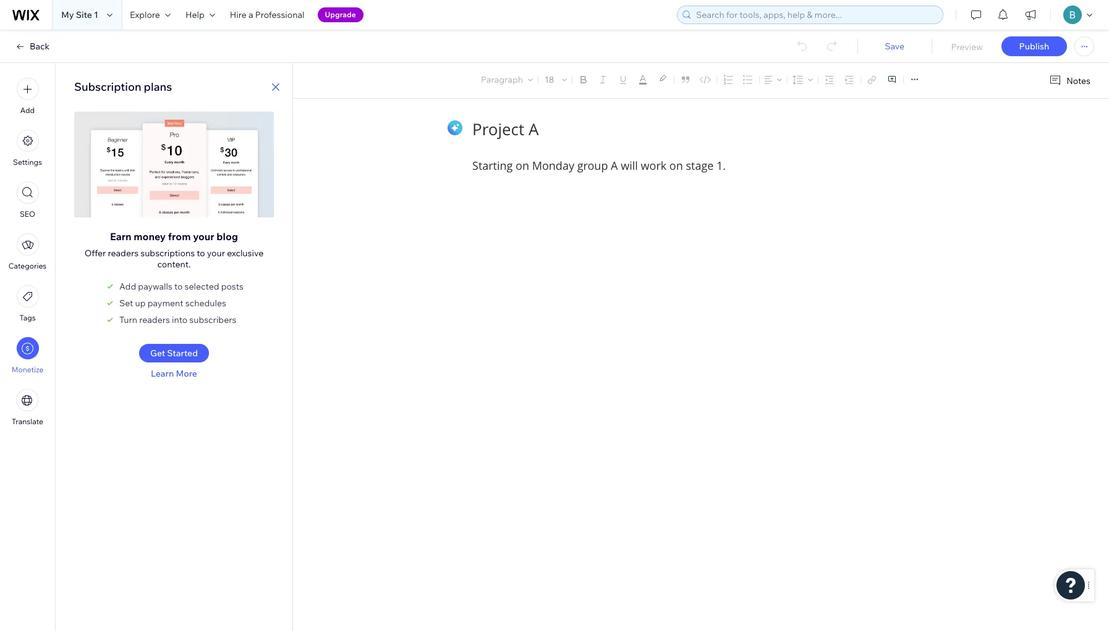 Task type: vqa. For each thing, say whether or not it's contained in the screenshot.
PLANS
yes



Task type: describe. For each thing, give the bounding box(es) containing it.
selected
[[185, 282, 219, 293]]

monday
[[532, 158, 574, 173]]

hire a professional link
[[222, 0, 312, 30]]

settings button
[[13, 130, 42, 167]]

help button
[[178, 0, 222, 30]]

subscription plans
[[74, 80, 172, 94]]

translate button
[[12, 389, 43, 427]]

readers inside add paywalls to selected posts set up payment schedules turn readers into subscribers
[[139, 315, 170, 326]]

back button
[[15, 41, 50, 52]]

0 vertical spatial your
[[193, 231, 214, 243]]

work
[[641, 158, 667, 173]]

starting
[[472, 158, 513, 173]]

exclusive
[[227, 248, 264, 259]]

add for add paywalls to selected posts set up payment schedules turn readers into subscribers
[[119, 282, 136, 293]]

seo button
[[16, 182, 39, 219]]

learn more link
[[151, 369, 197, 380]]

earn
[[110, 231, 131, 243]]

group
[[577, 158, 608, 173]]

add button
[[16, 78, 39, 115]]

upgrade
[[325, 10, 356, 19]]

will
[[621, 158, 638, 173]]

blog
[[217, 231, 238, 243]]

2 on from the left
[[669, 158, 683, 173]]

tags button
[[16, 286, 39, 323]]

stage
[[686, 158, 714, 173]]

schedules
[[185, 298, 226, 309]]

learn
[[151, 369, 174, 380]]

offer
[[85, 248, 106, 259]]

save
[[885, 41, 904, 52]]

content.
[[157, 259, 191, 270]]

1
[[94, 9, 98, 20]]

get started
[[150, 348, 198, 359]]

payment
[[148, 298, 183, 309]]

add for add
[[20, 106, 35, 115]]

a
[[248, 9, 253, 20]]

professional
[[255, 9, 305, 20]]

back
[[30, 41, 50, 52]]

Search for tools, apps, help & more... field
[[692, 6, 939, 23]]



Task type: locate. For each thing, give the bounding box(es) containing it.
1.
[[717, 158, 726, 173]]

notes
[[1067, 75, 1091, 86]]

posts
[[221, 282, 244, 293]]

subscriptions
[[140, 248, 195, 259]]

1 horizontal spatial add
[[119, 282, 136, 293]]

1 vertical spatial add
[[119, 282, 136, 293]]

plans
[[144, 80, 172, 94]]

more
[[176, 369, 197, 380]]

to right content.
[[197, 248, 205, 259]]

add up set
[[119, 282, 136, 293]]

0 vertical spatial readers
[[108, 248, 139, 259]]

hire
[[230, 9, 247, 20]]

from
[[168, 231, 191, 243]]

to inside earn money from your blog offer readers subscriptions to your exclusive content.
[[197, 248, 205, 259]]

monetize
[[12, 365, 43, 375]]

your
[[193, 231, 214, 243], [207, 248, 225, 259]]

readers down the earn
[[108, 248, 139, 259]]

to
[[197, 248, 205, 259], [174, 282, 183, 293]]

to up payment on the top of page
[[174, 282, 183, 293]]

my site 1
[[61, 9, 98, 20]]

started
[[167, 348, 198, 359]]

hire a professional
[[230, 9, 305, 20]]

get started button
[[139, 345, 209, 363]]

starting on monday group a will work on stage 1.
[[472, 158, 726, 173]]

site
[[76, 9, 92, 20]]

subscription
[[74, 80, 141, 94]]

to inside add paywalls to selected posts set up payment schedules turn readers into subscribers
[[174, 282, 183, 293]]

add up the settings button
[[20, 106, 35, 115]]

notes button
[[1044, 72, 1094, 89]]

1 vertical spatial readers
[[139, 315, 170, 326]]

1 vertical spatial to
[[174, 282, 183, 293]]

readers inside earn money from your blog offer readers subscriptions to your exclusive content.
[[108, 248, 139, 259]]

on right the starting
[[516, 158, 529, 173]]

get
[[150, 348, 165, 359]]

up
[[135, 298, 146, 309]]

menu
[[0, 70, 55, 434]]

publish
[[1019, 41, 1049, 52]]

readers
[[108, 248, 139, 259], [139, 315, 170, 326]]

0 vertical spatial add
[[20, 106, 35, 115]]

save button
[[870, 41, 920, 52]]

0 horizontal spatial readers
[[108, 248, 139, 259]]

on
[[516, 158, 529, 173], [669, 158, 683, 173]]

my
[[61, 9, 74, 20]]

your down blog
[[207, 248, 225, 259]]

categories button
[[9, 234, 46, 271]]

settings
[[13, 158, 42, 167]]

paragraph button
[[479, 71, 535, 88]]

earn money from your blog offer readers subscriptions to your exclusive content.
[[85, 231, 264, 270]]

categories
[[9, 262, 46, 271]]

paywalls
[[138, 282, 172, 293]]

1 vertical spatial your
[[207, 248, 225, 259]]

0 horizontal spatial to
[[174, 282, 183, 293]]

add paywalls to selected posts set up payment schedules turn readers into subscribers
[[119, 282, 244, 326]]

subscribers
[[189, 315, 236, 326]]

money
[[134, 231, 166, 243]]

menu containing add
[[0, 70, 55, 434]]

a
[[611, 158, 618, 173]]

translate
[[12, 417, 43, 427]]

help
[[185, 9, 204, 20]]

set
[[119, 298, 133, 309]]

monetize button
[[12, 338, 43, 375]]

add inside add button
[[20, 106, 35, 115]]

publish button
[[1002, 36, 1067, 56]]

0 horizontal spatial on
[[516, 158, 529, 173]]

0 vertical spatial to
[[197, 248, 205, 259]]

on right work
[[669, 158, 683, 173]]

1 horizontal spatial to
[[197, 248, 205, 259]]

add inside add paywalls to selected posts set up payment schedules turn readers into subscribers
[[119, 282, 136, 293]]

0 horizontal spatial add
[[20, 106, 35, 115]]

learn more
[[151, 369, 197, 380]]

upgrade button
[[317, 7, 363, 22]]

your left blog
[[193, 231, 214, 243]]

add
[[20, 106, 35, 115], [119, 282, 136, 293]]

explore
[[130, 9, 160, 20]]

into
[[172, 315, 187, 326]]

Add a Catchy Title text field
[[472, 118, 921, 140]]

paragraph
[[481, 74, 523, 85]]

1 horizontal spatial readers
[[139, 315, 170, 326]]

1 on from the left
[[516, 158, 529, 173]]

turn
[[119, 315, 137, 326]]

seo
[[20, 210, 35, 219]]

1 horizontal spatial on
[[669, 158, 683, 173]]

readers down payment on the top of page
[[139, 315, 170, 326]]

tags
[[19, 313, 36, 323]]



